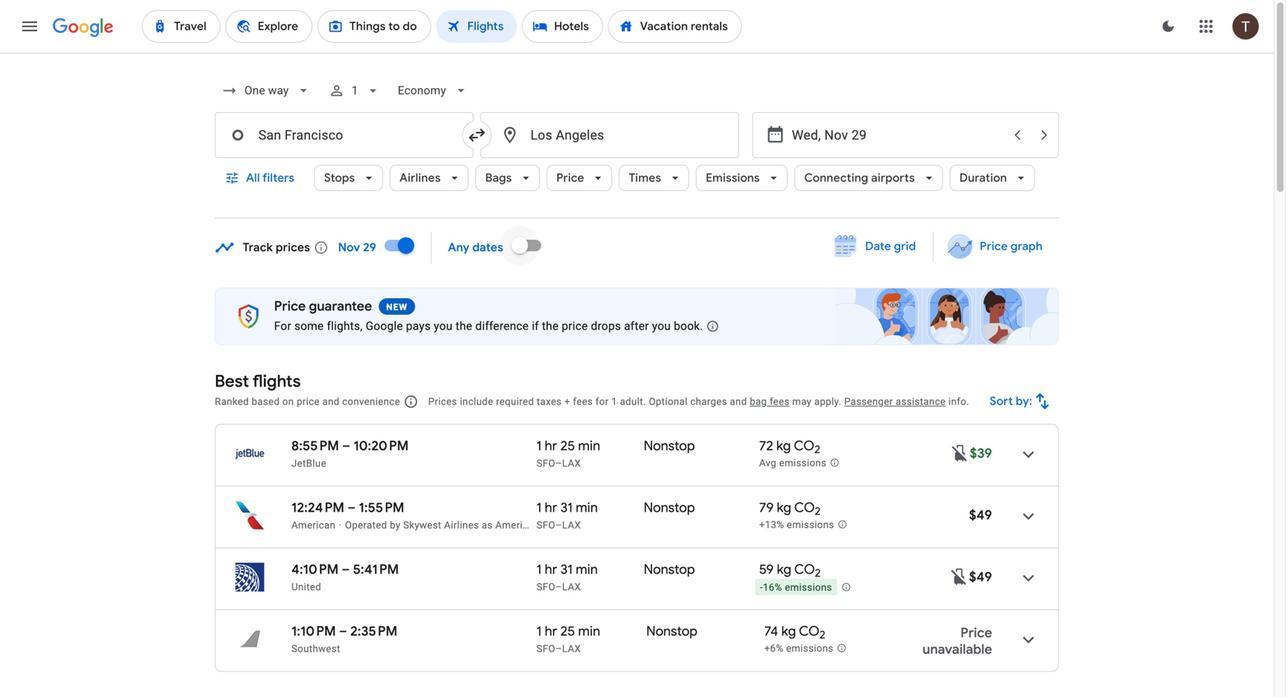 Task type: locate. For each thing, give the bounding box(es) containing it.
25 for 2:35 pm
[[561, 624, 575, 640]]

-16% emissions
[[760, 582, 832, 594]]

1 1 hr 31 min sfo – lax from the top
[[537, 500, 598, 532]]

co for 74
[[799, 624, 820, 640]]

2 up '+13% emissions' on the bottom of the page
[[815, 505, 821, 519]]

2 american from the left
[[496, 520, 540, 532]]

total duration 1 hr 31 min. element
[[537, 500, 644, 519], [537, 562, 644, 581]]

1 for 1:55 pm
[[537, 500, 542, 517]]

the right if
[[542, 320, 559, 333]]

1 total duration 1 hr 25 min. element from the top
[[537, 438, 644, 457]]

1 vertical spatial price
[[297, 396, 320, 408]]

1 vertical spatial total duration 1 hr 25 min. element
[[537, 624, 647, 643]]

and
[[322, 396, 340, 408], [730, 396, 747, 408]]

None text field
[[215, 112, 474, 158], [480, 112, 739, 158], [215, 112, 474, 158], [480, 112, 739, 158]]

lax for 10:20 pm
[[562, 458, 581, 470]]

nonstop for 74
[[647, 624, 698, 640]]

2 for 79
[[815, 505, 821, 519]]

Arrival time: 1:55 PM. text field
[[359, 500, 405, 517]]

1 vertical spatial $49
[[969, 569, 993, 586]]

price left drops
[[562, 320, 588, 333]]

1 horizontal spatial fees
[[770, 396, 790, 408]]

price left graph
[[980, 239, 1008, 254]]

book.
[[674, 320, 703, 333]]

any
[[448, 240, 470, 255]]

min for 10:20 pm
[[578, 438, 601, 455]]

2 25 from the top
[[561, 624, 575, 640]]

kg right 74
[[782, 624, 796, 640]]

59
[[760, 562, 774, 579]]

kg inside "72 kg co 2"
[[777, 438, 791, 455]]

0 horizontal spatial fees
[[573, 396, 593, 408]]

by
[[390, 520, 401, 532]]

0 horizontal spatial the
[[456, 320, 473, 333]]

price inside button
[[980, 239, 1008, 254]]

price right on
[[297, 396, 320, 408]]

graph
[[1011, 239, 1043, 254]]

co inside 74 kg co 2
[[799, 624, 820, 640]]

2 fees from the left
[[770, 396, 790, 408]]

4:10 pm – 5:41 pm united
[[292, 562, 399, 593]]

total duration 1 hr 31 min. element down eagle at the left bottom of page
[[537, 562, 644, 581]]

1 horizontal spatial the
[[542, 320, 559, 333]]

kg for 59
[[777, 562, 792, 579]]

0 vertical spatial $49
[[969, 507, 993, 524]]

Arrival time: 5:41 PM. text field
[[353, 562, 399, 579]]

price up for
[[274, 298, 306, 315]]

fees right bag
[[770, 396, 790, 408]]

2 1 hr 31 min sfo – lax from the top
[[537, 562, 598, 593]]

2 total duration 1 hr 25 min. element from the top
[[537, 624, 647, 643]]

2 inside 79 kg co 2
[[815, 505, 821, 519]]

by:
[[1016, 394, 1033, 409]]

2 and from the left
[[730, 396, 747, 408]]

1 for 2:35 pm
[[537, 624, 542, 640]]

optional
[[649, 396, 688, 408]]

kg inside 59 kg co 2
[[777, 562, 792, 579]]

1 for 10:20 pm
[[537, 438, 542, 455]]

if
[[532, 320, 539, 333]]

co up -16% emissions
[[795, 562, 815, 579]]

1 hr 31 min sfo – lax down eagle at the left bottom of page
[[537, 562, 598, 593]]

airlines right stops popup button
[[400, 171, 441, 186]]

emissions for 72
[[779, 458, 827, 469]]

1 horizontal spatial airlines
[[444, 520, 479, 532]]

kg right 59
[[777, 562, 792, 579]]

learn more about tracked prices image
[[314, 240, 328, 255]]

duration button
[[950, 158, 1036, 198]]

co
[[794, 438, 815, 455], [795, 500, 815, 517], [795, 562, 815, 579], [799, 624, 820, 640]]

emissions down 79 kg co 2
[[787, 520, 835, 531]]

price for price guarantee
[[274, 298, 306, 315]]

airports
[[872, 171, 915, 186]]

nonstop
[[644, 438, 695, 455], [644, 500, 695, 517], [644, 562, 695, 579], [647, 624, 698, 640]]

4 hr from the top
[[545, 624, 558, 640]]

Departure time: 12:24 PM. text field
[[292, 500, 344, 517]]

31 down eagle at the left bottom of page
[[561, 562, 573, 579]]

0 horizontal spatial airlines
[[400, 171, 441, 186]]

adult.
[[620, 396, 646, 408]]

2 1 hr 25 min sfo – lax from the top
[[537, 624, 601, 655]]

co inside 79 kg co 2
[[795, 500, 815, 517]]

$49 left flight details. leaves san francisco international airport at 12:24 pm on wednesday, november 29 and arrives at los angeles international airport at 1:55 pm on wednesday, november 29. icon
[[969, 507, 993, 524]]

0 vertical spatial 25
[[561, 438, 575, 455]]

may
[[793, 396, 812, 408]]

you
[[434, 320, 453, 333], [652, 320, 671, 333]]

any dates
[[448, 240, 504, 255]]

sfo for 5:41 pm
[[537, 582, 556, 593]]

kg right the 72
[[777, 438, 791, 455]]

+
[[565, 396, 571, 408]]

1 inside popup button
[[352, 84, 358, 97]]

american down 12:24 pm text box
[[292, 520, 336, 532]]

nov 29
[[338, 240, 376, 255]]

for
[[274, 320, 291, 333]]

– inside 4:10 pm – 5:41 pm united
[[342, 562, 350, 579]]

emissions
[[779, 458, 827, 469], [787, 520, 835, 531], [785, 582, 832, 594], [786, 643, 834, 655]]

1 american from the left
[[292, 520, 336, 532]]

this price for this flight doesn't include overhead bin access. if you need a carry-on bag, use the bags filter to update prices. image
[[950, 567, 969, 587]]

0 horizontal spatial price
[[297, 396, 320, 408]]

2 total duration 1 hr 31 min. element from the top
[[537, 562, 644, 581]]

co inside "72 kg co 2"
[[794, 438, 815, 455]]

lax
[[562, 458, 581, 470], [562, 520, 581, 532], [562, 582, 581, 593], [562, 644, 581, 655]]

3 sfo from the top
[[537, 582, 556, 593]]

$49 left flight details. leaves san francisco international airport at 4:10 pm on wednesday, november 29 and arrives at los angeles international airport at 5:41 pm on wednesday, november 29. icon
[[969, 569, 993, 586]]

1 vertical spatial 1 hr 31 min sfo – lax
[[537, 562, 598, 593]]

emissions button
[[696, 158, 788, 198]]

$49
[[969, 507, 993, 524], [969, 569, 993, 586]]

airlines left as
[[444, 520, 479, 532]]

Arrival time: 2:35 PM. text field
[[351, 624, 398, 640]]

0 vertical spatial airlines
[[400, 171, 441, 186]]

nonstop flight. element
[[644, 438, 695, 457], [644, 500, 695, 519], [644, 562, 695, 581], [647, 624, 698, 643]]

–
[[342, 438, 351, 455], [556, 458, 562, 470], [348, 500, 356, 517], [556, 520, 562, 532], [342, 562, 350, 579], [556, 582, 562, 593], [339, 624, 347, 640], [556, 644, 562, 655]]

1 31 from the top
[[561, 500, 573, 517]]

2 inside 59 kg co 2
[[815, 567, 821, 581]]

united
[[292, 582, 321, 593]]

kg right 79
[[777, 500, 792, 517]]

learn more about ranking image
[[404, 395, 418, 409]]

31
[[561, 500, 573, 517], [561, 562, 573, 579]]

25 for 10:20 pm
[[561, 438, 575, 455]]

0 horizontal spatial you
[[434, 320, 453, 333]]

nonstop for 79
[[644, 500, 695, 517]]

1 25 from the top
[[561, 438, 575, 455]]

price
[[557, 171, 585, 186], [980, 239, 1008, 254], [274, 298, 306, 315], [961, 625, 993, 642]]

for
[[596, 396, 609, 408]]

kg inside 74 kg co 2
[[782, 624, 796, 640]]

new
[[386, 302, 408, 313]]

2 inside 74 kg co 2
[[820, 629, 826, 643]]

0 vertical spatial total duration 1 hr 25 min. element
[[537, 438, 644, 457]]

1 vertical spatial 25
[[561, 624, 575, 640]]

0 horizontal spatial and
[[322, 396, 340, 408]]

price left flight details. leaves san francisco international airport at 1:10 pm on wednesday, november 29 and arrives at los angeles international airport at 2:35 pm on wednesday, november 29. image
[[961, 625, 993, 642]]

co up '+13% emissions' on the bottom of the page
[[795, 500, 815, 517]]

nonstop for 59
[[644, 562, 695, 579]]

price graph button
[[937, 232, 1056, 261]]

$49 for $49 text field
[[969, 569, 993, 586]]

1 hr 25 min sfo – lax for 10:20 pm
[[537, 438, 601, 470]]

american
[[292, 520, 336, 532], [496, 520, 540, 532]]

31 for 1:55 pm
[[561, 500, 573, 517]]

all filters
[[246, 171, 295, 186]]

co inside 59 kg co 2
[[795, 562, 815, 579]]

min for 5:41 pm
[[576, 562, 598, 579]]

25
[[561, 438, 575, 455], [561, 624, 575, 640]]

49 US dollars text field
[[969, 507, 993, 524]]

1 1 hr 25 min sfo – lax from the top
[[537, 438, 601, 470]]

1 horizontal spatial price
[[562, 320, 588, 333]]

1 and from the left
[[322, 396, 340, 408]]

2 up avg emissions
[[815, 443, 821, 457]]

sfo for 10:20 pm
[[537, 458, 556, 470]]

2 for 59
[[815, 567, 821, 581]]

1 lax from the top
[[562, 458, 581, 470]]

29
[[363, 240, 376, 255]]

min
[[578, 438, 601, 455], [576, 500, 598, 517], [576, 562, 598, 579], [578, 624, 601, 640]]

hr for 5:41 pm
[[545, 562, 558, 579]]

1 vertical spatial airlines
[[444, 520, 479, 532]]

2 for 72
[[815, 443, 821, 457]]

0 vertical spatial total duration 1 hr 31 min. element
[[537, 500, 644, 519]]

price inside 'popup button'
[[557, 171, 585, 186]]

1 vertical spatial 1 hr 25 min sfo – lax
[[537, 624, 601, 655]]

filters
[[263, 171, 295, 186]]

grid
[[894, 239, 917, 254]]

59 kg co 2
[[760, 562, 821, 581]]

1 you from the left
[[434, 320, 453, 333]]

you right "after"
[[652, 320, 671, 333]]

5:41 pm
[[353, 562, 399, 579]]

price inside price unavailable
[[961, 625, 993, 642]]

2 31 from the top
[[561, 562, 573, 579]]

Departure time: 8:55 PM. text field
[[292, 438, 339, 455]]

2 inside "72 kg co 2"
[[815, 443, 821, 457]]

fees right "+"
[[573, 396, 593, 408]]

flight details. leaves san francisco international airport at 4:10 pm on wednesday, november 29 and arrives at los angeles international airport at 5:41 pm on wednesday, november 29. image
[[1009, 559, 1049, 598]]

4 sfo from the top
[[537, 644, 556, 655]]

best flights
[[215, 371, 301, 392]]

co up +6% emissions
[[799, 624, 820, 640]]

emissions down 59 kg co 2
[[785, 582, 832, 594]]

3 hr from the top
[[545, 562, 558, 579]]

kg inside 79 kg co 2
[[777, 500, 792, 517]]

leaves san francisco international airport at 8:55 pm on wednesday, november 29 and arrives at los angeles international airport at 10:20 pm on wednesday, november 29. element
[[292, 438, 409, 455]]

2 you from the left
[[652, 320, 671, 333]]

prices
[[428, 396, 457, 408]]

Departure time: 1:10 PM. text field
[[292, 624, 336, 640]]

total duration 1 hr 31 min. element up eagle at the left bottom of page
[[537, 500, 644, 519]]

2 up -16% emissions
[[815, 567, 821, 581]]

hr for 2:35 pm
[[545, 624, 558, 640]]

1 horizontal spatial and
[[730, 396, 747, 408]]

on
[[283, 396, 294, 408]]

31 up eagle at the left bottom of page
[[561, 500, 573, 517]]

1 hr from the top
[[545, 438, 558, 455]]

0 vertical spatial 1 hr 31 min sfo – lax
[[537, 500, 598, 532]]

1 vertical spatial total duration 1 hr 31 min. element
[[537, 562, 644, 581]]

39 US dollars text field
[[970, 445, 993, 462]]

0 horizontal spatial american
[[292, 520, 336, 532]]

12:24 pm
[[292, 500, 344, 517]]

american right as
[[496, 520, 540, 532]]

2 $49 from the top
[[969, 569, 993, 586]]

1 $49 from the top
[[969, 507, 993, 524]]

1 hr 31 min sfo – lax
[[537, 500, 598, 532], [537, 562, 598, 593]]

1 hr 31 min sfo – lax right as
[[537, 500, 598, 532]]

for some flights, google pays you the difference if the price drops after you book.
[[274, 320, 703, 333]]

main menu image
[[20, 16, 40, 36]]

None search field
[[215, 71, 1059, 219]]

8:55 pm
[[292, 438, 339, 455]]

sfo
[[537, 458, 556, 470], [537, 520, 556, 532], [537, 582, 556, 593], [537, 644, 556, 655]]

0 vertical spatial 1 hr 25 min sfo – lax
[[537, 438, 601, 470]]

None field
[[215, 76, 319, 106], [391, 76, 476, 106], [215, 76, 319, 106], [391, 76, 476, 106]]

79 kg co 2
[[760, 500, 821, 519]]

1 horizontal spatial you
[[652, 320, 671, 333]]

1 horizontal spatial american
[[496, 520, 540, 532]]

total duration 1 hr 25 min. element for 74
[[537, 624, 647, 643]]

emissions down "72 kg co 2"
[[779, 458, 827, 469]]

kg
[[777, 438, 791, 455], [777, 500, 792, 517], [777, 562, 792, 579], [782, 624, 796, 640]]

1 button
[[322, 71, 388, 111]]

difference
[[476, 320, 529, 333]]

price right bags popup button
[[557, 171, 585, 186]]

after
[[624, 320, 649, 333]]

1 sfo from the top
[[537, 458, 556, 470]]

1 total duration 1 hr 31 min. element from the top
[[537, 500, 644, 519]]

– inside 8:55 pm – 10:20 pm jetblue
[[342, 438, 351, 455]]

1 fees from the left
[[573, 396, 593, 408]]

nonstop flight. element for 79
[[644, 500, 695, 519]]

the left difference at the left
[[456, 320, 473, 333]]

duration
[[960, 171, 1007, 186]]

3 lax from the top
[[562, 582, 581, 593]]

you right pays
[[434, 320, 453, 333]]

1 vertical spatial 31
[[561, 562, 573, 579]]

31 for 5:41 pm
[[561, 562, 573, 579]]

this price for this flight doesn't include overhead bin access. if you need a carry-on bag, use the bags filter to update prices. image
[[950, 444, 970, 463]]

stops
[[324, 171, 355, 186]]

and left convenience
[[322, 396, 340, 408]]

nonstop for 72
[[644, 438, 695, 455]]

price graph
[[980, 239, 1043, 254]]

1
[[352, 84, 358, 97], [612, 396, 617, 408], [537, 438, 542, 455], [537, 500, 542, 517], [537, 562, 542, 579], [537, 624, 542, 640]]

emissions down 74 kg co 2
[[786, 643, 834, 655]]

avg
[[760, 458, 777, 469]]

co up avg emissions
[[794, 438, 815, 455]]

and left bag
[[730, 396, 747, 408]]

0 vertical spatial 31
[[561, 500, 573, 517]]

airlines button
[[390, 158, 469, 198]]

date grid
[[866, 239, 917, 254]]

the
[[456, 320, 473, 333], [542, 320, 559, 333]]

10:20 pm
[[354, 438, 409, 455]]

0 vertical spatial price
[[562, 320, 588, 333]]

2 up +6% emissions
[[820, 629, 826, 643]]

find the best price region
[[215, 226, 1059, 275]]

total duration 1 hr 25 min. element
[[537, 438, 644, 457], [537, 624, 647, 643]]

72
[[760, 438, 774, 455]]

passenger
[[845, 396, 893, 408]]

kg for 74
[[782, 624, 796, 640]]

1 hr 25 min sfo – lax
[[537, 438, 601, 470], [537, 624, 601, 655]]

4 lax from the top
[[562, 644, 581, 655]]

times button
[[619, 158, 690, 198]]

nonstop flight. element for 59
[[644, 562, 695, 581]]

best
[[215, 371, 249, 392]]



Task type: describe. For each thing, give the bounding box(es) containing it.
connecting airports button
[[795, 158, 943, 198]]

pays
[[406, 320, 431, 333]]

none search field containing all filters
[[215, 71, 1059, 219]]

dates
[[473, 240, 504, 255]]

total duration 1 hr 31 min. element for 59
[[537, 562, 644, 581]]

74 kg co 2
[[765, 624, 826, 643]]

as
[[482, 520, 493, 532]]

– inside 1:10 pm – 2:35 pm southwest
[[339, 624, 347, 640]]

airlines inside best flights main content
[[444, 520, 479, 532]]

2 lax from the top
[[562, 520, 581, 532]]

16%
[[763, 582, 782, 594]]

prices include required taxes + fees for 1 adult. optional charges and bag fees may apply. passenger assistance
[[428, 396, 946, 408]]

+13% emissions
[[760, 520, 835, 531]]

connecting airports
[[805, 171, 915, 186]]

2 the from the left
[[542, 320, 559, 333]]

1 hr 25 min sfo – lax for 2:35 pm
[[537, 624, 601, 655]]

avg emissions
[[760, 458, 827, 469]]

flight details. leaves san francisco international airport at 1:10 pm on wednesday, november 29 and arrives at los angeles international airport at 2:35 pm on wednesday, november 29. image
[[1009, 621, 1049, 660]]

New feature text field
[[379, 299, 415, 315]]

nov
[[338, 240, 360, 255]]

bags button
[[476, 158, 540, 198]]

12:24 pm – 1:55 pm
[[292, 500, 405, 517]]

bag fees button
[[750, 396, 790, 408]]

ranked based on price and convenience
[[215, 396, 400, 408]]

flights
[[253, 371, 301, 392]]

+6% emissions
[[765, 643, 834, 655]]

1 for 5:41 pm
[[537, 562, 542, 579]]

co for 72
[[794, 438, 815, 455]]

flight details. leaves san francisco international airport at 8:55 pm on wednesday, november 29 and arrives at los angeles international airport at 10:20 pm on wednesday, november 29. image
[[1009, 435, 1049, 475]]

taxes
[[537, 396, 562, 408]]

total duration 1 hr 31 min. element for 79
[[537, 500, 644, 519]]

flights,
[[327, 320, 363, 333]]

Departure text field
[[792, 113, 1003, 158]]

1:10 pm
[[292, 624, 336, 640]]

2 hr from the top
[[545, 500, 558, 517]]

49 US dollars text field
[[969, 569, 993, 586]]

date
[[866, 239, 892, 254]]

operated
[[345, 520, 387, 532]]

emissions for 74
[[786, 643, 834, 655]]

apply.
[[815, 396, 842, 408]]

price for price
[[557, 171, 585, 186]]

leaves san francisco international airport at 4:10 pm on wednesday, november 29 and arrives at los angeles international airport at 5:41 pm on wednesday, november 29. element
[[292, 562, 399, 579]]

price guarantee
[[274, 298, 372, 315]]

price unavailable
[[923, 625, 993, 659]]

some
[[294, 320, 324, 333]]

72 kg co 2
[[760, 438, 821, 457]]

learn more about price guarantee image
[[693, 307, 733, 346]]

times
[[629, 171, 662, 186]]

flight details. leaves san francisco international airport at 12:24 pm on wednesday, november 29 and arrives at los angeles international airport at 1:55 pm on wednesday, november 29. image
[[1009, 497, 1049, 536]]

bag
[[750, 396, 767, 408]]

Departure time: 4:10 PM. text field
[[292, 562, 339, 579]]

southwest
[[292, 644, 340, 655]]

google
[[366, 320, 403, 333]]

price button
[[547, 158, 613, 198]]

co for 59
[[795, 562, 815, 579]]

price for price graph
[[980, 239, 1008, 254]]

sort by: button
[[984, 382, 1059, 421]]

Arrival time: 10:20 PM. text field
[[354, 438, 409, 455]]

track prices
[[243, 240, 310, 255]]

sfo for 2:35 pm
[[537, 644, 556, 655]]

ranked
[[215, 396, 249, 408]]

all
[[246, 171, 260, 186]]

1:55 pm
[[359, 500, 405, 517]]

airlines inside "popup button"
[[400, 171, 441, 186]]

kg for 72
[[777, 438, 791, 455]]

loading results progress bar
[[0, 53, 1274, 56]]

price for price unavailable
[[961, 625, 993, 642]]

sort
[[990, 394, 1014, 409]]

hr for 10:20 pm
[[545, 438, 558, 455]]

stops button
[[314, 158, 383, 198]]

lax for 2:35 pm
[[562, 644, 581, 655]]

74
[[765, 624, 779, 640]]

based
[[252, 396, 280, 408]]

bags
[[485, 171, 512, 186]]

nonstop flight. element for 72
[[644, 438, 695, 457]]

best flights main content
[[215, 226, 1059, 698]]

2 for 74
[[820, 629, 826, 643]]

1 hr 31 min sfo – lax for 5:41 pm
[[537, 562, 598, 593]]

skywest
[[403, 520, 442, 532]]

total duration 1 hr 25 min. element for 72
[[537, 438, 644, 457]]

date grid button
[[823, 232, 930, 261]]

-
[[760, 582, 763, 594]]

4:10 pm
[[292, 562, 339, 579]]

leaves san francisco international airport at 1:10 pm on wednesday, november 29 and arrives at los angeles international airport at 2:35 pm on wednesday, november 29. element
[[292, 624, 398, 640]]

leaves san francisco international airport at 12:24 pm on wednesday, november 29 and arrives at los angeles international airport at 1:55 pm on wednesday, november 29. element
[[292, 500, 405, 517]]

emissions
[[706, 171, 760, 186]]

1:10 pm – 2:35 pm southwest
[[292, 624, 398, 655]]

prices
[[276, 240, 310, 255]]

$39
[[970, 445, 993, 462]]

8:55 pm – 10:20 pm jetblue
[[292, 438, 409, 470]]

convenience
[[342, 396, 400, 408]]

track
[[243, 240, 273, 255]]

drops
[[591, 320, 621, 333]]

co for 79
[[795, 500, 815, 517]]

emissions for 79
[[787, 520, 835, 531]]

2 sfo from the top
[[537, 520, 556, 532]]

$49 for 49 us dollars text field
[[969, 507, 993, 524]]

passenger assistance button
[[845, 396, 946, 408]]

charges
[[691, 396, 727, 408]]

nonstop flight. element for 74
[[647, 624, 698, 643]]

+13%
[[760, 520, 784, 531]]

min for 2:35 pm
[[578, 624, 601, 640]]

required
[[496, 396, 534, 408]]

change appearance image
[[1149, 7, 1188, 46]]

1 the from the left
[[456, 320, 473, 333]]

79
[[760, 500, 774, 517]]

kg for 79
[[777, 500, 792, 517]]

all filters button
[[215, 158, 308, 198]]

unavailable
[[923, 642, 993, 659]]

swap origin and destination. image
[[467, 125, 487, 145]]

2:35 pm
[[351, 624, 398, 640]]

1 hr 31 min sfo – lax for 1:55 pm
[[537, 500, 598, 532]]

jetblue
[[292, 458, 326, 470]]

include
[[460, 396, 494, 408]]

lax for 5:41 pm
[[562, 582, 581, 593]]



Task type: vqa. For each thing, say whether or not it's contained in the screenshot.
hr related to 10:20 PM
yes



